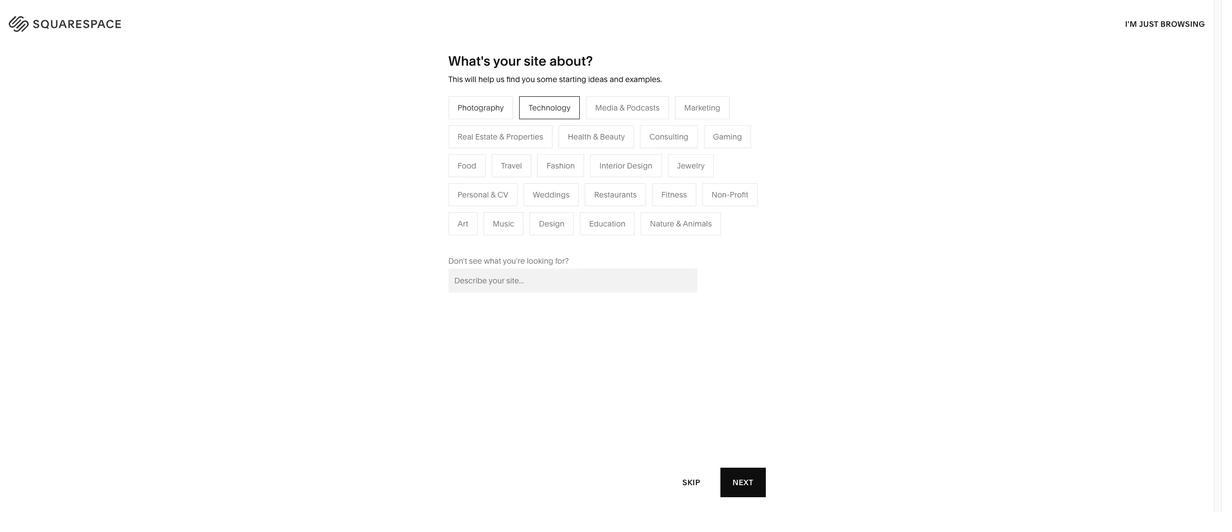 Task type: vqa. For each thing, say whether or not it's contained in the screenshot.
Health & Beauty
yes



Task type: describe. For each thing, give the bounding box(es) containing it.
see
[[469, 256, 482, 266]]

travel link
[[485, 152, 517, 162]]

travel inside option
[[501, 161, 522, 171]]

media inside media & podcasts radio
[[596, 103, 618, 113]]

home & decor
[[600, 152, 653, 162]]

Real Estate & Properties radio
[[449, 125, 553, 148]]

properties inside radio
[[506, 132, 544, 142]]

log             in
[[1173, 17, 1201, 27]]

next button
[[721, 468, 766, 498]]

& right cv
[[509, 185, 514, 195]]

degraw element
[[461, 374, 754, 512]]

0 horizontal spatial restaurants
[[485, 168, 527, 178]]

jewelry
[[677, 161, 705, 171]]

1 vertical spatial non-
[[420, 201, 438, 211]]

design inside design "option"
[[539, 219, 565, 229]]

1 vertical spatial properties
[[533, 234, 571, 244]]

next
[[733, 478, 754, 487]]

real estate & properties link
[[485, 234, 582, 244]]

Interior Design radio
[[591, 154, 662, 177]]

home
[[600, 152, 622, 162]]

health & beauty
[[568, 132, 625, 142]]

fashion
[[547, 161, 575, 171]]

will
[[465, 74, 477, 84]]

Design radio
[[530, 212, 574, 235]]

beauty
[[600, 132, 625, 142]]

photography
[[458, 103, 504, 113]]

non-profit
[[712, 190, 749, 200]]

weddings inside option
[[533, 190, 570, 200]]

and
[[610, 74, 624, 84]]

media & podcasts inside radio
[[596, 103, 660, 113]]

starting
[[559, 74, 587, 84]]

interior design
[[600, 161, 653, 171]]

browsing
[[1161, 19, 1206, 29]]

i'm just browsing link
[[1126, 9, 1206, 39]]

about?
[[550, 53, 593, 69]]

Restaurants radio
[[585, 183, 646, 206]]

community
[[369, 201, 411, 211]]

real inside radio
[[458, 132, 474, 142]]

Fitness radio
[[652, 183, 697, 206]]

Marketing radio
[[675, 96, 730, 119]]

Food radio
[[449, 154, 486, 177]]

Health & Beauty radio
[[559, 125, 635, 148]]

nature & animals inside radio
[[650, 219, 712, 229]]

looking
[[527, 256, 554, 266]]

skip
[[683, 478, 701, 487]]

help
[[479, 74, 495, 84]]

what's
[[449, 53, 491, 69]]

log             in link
[[1173, 17, 1201, 27]]

0 horizontal spatial podcasts
[[516, 185, 549, 195]]

technology
[[529, 103, 571, 113]]

Non-Profit radio
[[703, 183, 758, 206]]

music
[[493, 219, 515, 229]]

Art radio
[[449, 212, 478, 235]]

fitness link
[[600, 185, 637, 195]]

0 horizontal spatial animals
[[633, 168, 662, 178]]

Travel radio
[[492, 154, 532, 177]]

ideas
[[588, 74, 608, 84]]

community & non-profits link
[[369, 201, 472, 211]]

for?
[[556, 256, 569, 266]]

food
[[458, 161, 477, 171]]

real estate & properties inside radio
[[458, 132, 544, 142]]

home & decor link
[[600, 152, 664, 162]]

media & podcasts link
[[485, 185, 560, 195]]

restaurants link
[[485, 168, 538, 178]]

travel down real estate & properties radio
[[485, 152, 506, 162]]

& down the home & decor
[[627, 168, 632, 178]]

Nature & Animals radio
[[641, 212, 722, 235]]

Photography radio
[[449, 96, 514, 119]]

nature & animals link
[[600, 168, 673, 178]]

profit
[[730, 190, 749, 200]]

1 vertical spatial media
[[485, 185, 508, 195]]

profits
[[438, 201, 461, 211]]

health
[[568, 132, 592, 142]]

design inside interior design option
[[627, 161, 653, 171]]

& down and
[[620, 103, 625, 113]]

restaurants inside restaurants radio
[[595, 190, 637, 200]]

0 vertical spatial nature
[[600, 168, 625, 178]]



Task type: locate. For each thing, give the bounding box(es) containing it.
& inside option
[[491, 190, 496, 200]]

nature down the fitness radio
[[650, 219, 675, 229]]

1 horizontal spatial non-
[[712, 190, 730, 200]]

0 vertical spatial media
[[596, 103, 618, 113]]

events
[[485, 201, 509, 211]]

non- inside option
[[712, 190, 730, 200]]

nature & animals down the fitness radio
[[650, 219, 712, 229]]

podcasts inside radio
[[627, 103, 660, 113]]

your
[[493, 53, 521, 69]]

nature & animals down home & decor link
[[600, 168, 662, 178]]

& right health
[[593, 132, 598, 142]]

&
[[620, 103, 625, 113], [500, 132, 505, 142], [593, 132, 598, 142], [624, 152, 629, 162], [627, 168, 632, 178], [509, 185, 514, 195], [491, 190, 496, 200], [413, 201, 418, 211], [677, 219, 682, 229], [527, 234, 532, 244]]

1 vertical spatial design
[[539, 219, 565, 229]]

i'm just browsing
[[1126, 19, 1206, 29]]

real up food in the left top of the page
[[458, 132, 474, 142]]

media up beauty at the top of page
[[596, 103, 618, 113]]

what's your site about? this will help us find you some starting ideas and examples.
[[449, 53, 662, 84]]

i'm
[[1126, 19, 1138, 29]]

degraw image
[[461, 374, 754, 512]]

& left cv
[[491, 190, 496, 200]]

non-
[[712, 190, 730, 200], [420, 201, 438, 211]]

nature
[[600, 168, 625, 178], [650, 219, 675, 229]]

1 horizontal spatial nature
[[650, 219, 675, 229]]

1 horizontal spatial media
[[596, 103, 618, 113]]

decor
[[631, 152, 653, 162]]

weddings
[[533, 190, 570, 200], [485, 218, 522, 228]]

estate up 'travel' link
[[475, 132, 498, 142]]

0 vertical spatial podcasts
[[627, 103, 660, 113]]

media & podcasts down and
[[596, 103, 660, 113]]

0 horizontal spatial media
[[485, 185, 508, 195]]

skip button
[[671, 468, 713, 498]]

Technology radio
[[520, 96, 580, 119]]

0 horizontal spatial weddings
[[485, 218, 522, 228]]

0 vertical spatial design
[[627, 161, 653, 171]]

media
[[596, 103, 618, 113], [485, 185, 508, 195]]

0 vertical spatial real estate & properties
[[458, 132, 544, 142]]

1 vertical spatial real estate & properties
[[485, 234, 571, 244]]

restaurants
[[485, 168, 527, 178], [595, 190, 637, 200]]

Consulting radio
[[641, 125, 698, 148]]

0 vertical spatial nature & animals
[[600, 168, 662, 178]]

education
[[589, 219, 626, 229]]

0 vertical spatial restaurants
[[485, 168, 527, 178]]

log
[[1173, 17, 1190, 27]]

you're
[[503, 256, 525, 266]]

real estate & properties down weddings link
[[485, 234, 571, 244]]

weddings link
[[485, 218, 533, 228]]

properties
[[506, 132, 544, 142], [533, 234, 571, 244]]

some
[[537, 74, 558, 84]]

Education radio
[[580, 212, 635, 235]]

Gaming radio
[[704, 125, 752, 148]]

1 horizontal spatial fitness
[[662, 190, 687, 200]]

Fashion radio
[[538, 154, 585, 177]]

0 horizontal spatial non-
[[420, 201, 438, 211]]

Don't see what you're looking for? field
[[449, 269, 698, 293]]

interior
[[600, 161, 625, 171]]

real down music
[[485, 234, 501, 244]]

fitness up nature & animals radio
[[662, 190, 687, 200]]

you
[[522, 74, 535, 84]]

fitness inside radio
[[662, 190, 687, 200]]

just
[[1140, 19, 1159, 29]]

restaurants down 'travel' link
[[485, 168, 527, 178]]

art
[[458, 219, 468, 229]]

media up events
[[485, 185, 508, 195]]

1 horizontal spatial podcasts
[[627, 103, 660, 113]]

estate inside real estate & properties radio
[[475, 132, 498, 142]]

gaming
[[714, 132, 742, 142]]

in
[[1192, 17, 1201, 27]]

1 horizontal spatial restaurants
[[595, 190, 637, 200]]

estate down weddings link
[[503, 234, 525, 244]]

podcasts down examples.
[[627, 103, 660, 113]]

0 horizontal spatial media & podcasts
[[485, 185, 549, 195]]

Personal & CV radio
[[449, 183, 518, 206]]

0 vertical spatial weddings
[[533, 190, 570, 200]]

nature inside radio
[[650, 219, 675, 229]]

personal & cv
[[458, 190, 509, 200]]

& right community
[[413, 201, 418, 211]]

0 horizontal spatial real
[[458, 132, 474, 142]]

don't
[[449, 256, 467, 266]]

events link
[[485, 201, 520, 211]]

1 horizontal spatial weddings
[[533, 190, 570, 200]]

0 horizontal spatial fitness
[[600, 185, 626, 195]]

animals inside nature & animals radio
[[683, 219, 712, 229]]

1 horizontal spatial design
[[627, 161, 653, 171]]

1 vertical spatial podcasts
[[516, 185, 549, 195]]

podcasts
[[627, 103, 660, 113], [516, 185, 549, 195]]

Media & Podcasts radio
[[586, 96, 669, 119]]

design
[[627, 161, 653, 171], [539, 219, 565, 229]]

animals
[[633, 168, 662, 178], [683, 219, 712, 229]]

weddings up design "option"
[[533, 190, 570, 200]]

& right home
[[624, 152, 629, 162]]

media & podcasts down restaurants link
[[485, 185, 549, 195]]

1 vertical spatial media & podcasts
[[485, 185, 549, 195]]

squarespace logo link
[[22, 13, 258, 31]]

real estate & properties up 'travel' link
[[458, 132, 544, 142]]

don't see what you're looking for?
[[449, 256, 569, 266]]

podcasts down restaurants link
[[516, 185, 549, 195]]

1 horizontal spatial estate
[[503, 234, 525, 244]]

0 vertical spatial properties
[[506, 132, 544, 142]]

fitness down interior
[[600, 185, 626, 195]]

properties up the for?
[[533, 234, 571, 244]]

0 vertical spatial real
[[458, 132, 474, 142]]

0 vertical spatial non-
[[712, 190, 730, 200]]

& up 'travel' link
[[500, 132, 505, 142]]

weddings down events link
[[485, 218, 522, 228]]

nature & animals
[[600, 168, 662, 178], [650, 219, 712, 229]]

& up the looking
[[527, 234, 532, 244]]

1 vertical spatial real
[[485, 234, 501, 244]]

0 horizontal spatial nature
[[600, 168, 625, 178]]

Weddings radio
[[524, 183, 579, 206]]

this
[[449, 74, 463, 84]]

& inside radio
[[593, 132, 598, 142]]

0 horizontal spatial estate
[[475, 132, 498, 142]]

squarespace logo image
[[22, 13, 143, 31]]

site
[[524, 53, 547, 69]]

community & non-profits
[[369, 201, 461, 211]]

restaurants down interior
[[595, 190, 637, 200]]

Music radio
[[484, 212, 524, 235]]

Jewelry radio
[[668, 154, 715, 177]]

1 vertical spatial animals
[[683, 219, 712, 229]]

0 horizontal spatial design
[[539, 219, 565, 229]]

media & podcasts
[[596, 103, 660, 113], [485, 185, 549, 195]]

travel up media & podcasts link at the left top
[[501, 161, 522, 171]]

real
[[458, 132, 474, 142], [485, 234, 501, 244]]

travel
[[485, 152, 506, 162], [501, 161, 522, 171]]

fitness
[[600, 185, 626, 195], [662, 190, 687, 200]]

1 vertical spatial nature & animals
[[650, 219, 712, 229]]

0 vertical spatial estate
[[475, 132, 498, 142]]

properties up 'travel' link
[[506, 132, 544, 142]]

consulting
[[650, 132, 689, 142]]

real estate & properties
[[458, 132, 544, 142], [485, 234, 571, 244]]

cv
[[498, 190, 509, 200]]

0 vertical spatial media & podcasts
[[596, 103, 660, 113]]

1 horizontal spatial animals
[[683, 219, 712, 229]]

animals down decor
[[633, 168, 662, 178]]

what
[[484, 256, 501, 266]]

1 vertical spatial nature
[[650, 219, 675, 229]]

0 vertical spatial animals
[[633, 168, 662, 178]]

us
[[496, 74, 505, 84]]

examples.
[[626, 74, 662, 84]]

1 vertical spatial restaurants
[[595, 190, 637, 200]]

estate
[[475, 132, 498, 142], [503, 234, 525, 244]]

1 horizontal spatial real
[[485, 234, 501, 244]]

1 vertical spatial estate
[[503, 234, 525, 244]]

1 vertical spatial weddings
[[485, 218, 522, 228]]

find
[[507, 74, 520, 84]]

marketing
[[685, 103, 721, 113]]

1 horizontal spatial media & podcasts
[[596, 103, 660, 113]]

nature down home
[[600, 168, 625, 178]]

animals down the fitness radio
[[683, 219, 712, 229]]

personal
[[458, 190, 489, 200]]

& down the fitness radio
[[677, 219, 682, 229]]



